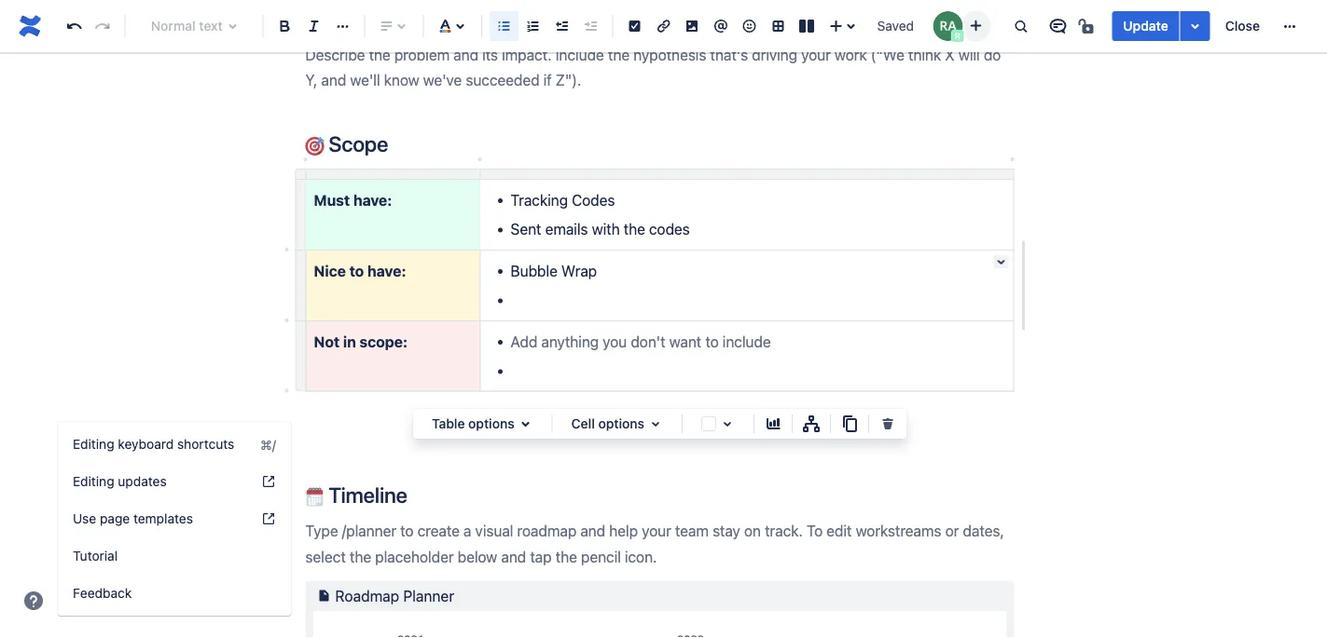 Task type: vqa. For each thing, say whether or not it's contained in the screenshot.
Ruby Anderson 'icon'
yes



Task type: locate. For each thing, give the bounding box(es) containing it.
expand dropdown menu image for table options
[[514, 413, 537, 436]]

cell
[[571, 416, 595, 432]]

have:
[[353, 191, 392, 209], [367, 262, 406, 280]]

1 expand dropdown menu image from the left
[[514, 413, 537, 436]]

undo ⌘z image
[[63, 15, 85, 37]]

bubble
[[511, 262, 558, 280]]

must
[[314, 191, 350, 209]]

2 options from the left
[[598, 416, 644, 432]]

0 vertical spatial editing
[[73, 437, 114, 452]]

1 help image from the top
[[261, 475, 276, 490]]

table
[[432, 416, 465, 432]]

expand dropdown menu image left cell background image
[[644, 413, 667, 436]]

options right the cell
[[598, 416, 644, 432]]

updates
[[118, 474, 167, 490]]

add image, video, or file image
[[681, 15, 703, 37]]

sent
[[511, 221, 541, 238]]

help image
[[261, 475, 276, 490], [261, 512, 276, 527]]

:calendar_spiral: image
[[305, 488, 324, 507], [305, 488, 324, 507]]

bold ⌘b image
[[274, 15, 296, 37]]

1 horizontal spatial expand dropdown menu image
[[644, 413, 667, 436]]

chart image
[[762, 413, 784, 436]]

roadmap planner image
[[313, 585, 335, 608]]

manage connected data image
[[800, 413, 822, 436]]

1 horizontal spatial options
[[598, 416, 644, 432]]

saved
[[877, 18, 914, 34]]

emails
[[545, 221, 588, 238]]

feedback button
[[58, 575, 291, 613]]

0 vertical spatial help image
[[261, 475, 276, 490]]

use
[[73, 512, 96, 527]]

options inside "dropdown button"
[[468, 416, 514, 432]]

editing up editing updates
[[73, 437, 114, 452]]

0 horizontal spatial expand dropdown menu image
[[514, 413, 537, 436]]

help image inside "editing updates" link
[[261, 475, 276, 490]]

1 vertical spatial help image
[[261, 512, 276, 527]]

editing for editing keyboard shortcuts
[[73, 437, 114, 452]]

not
[[314, 333, 340, 351]]

help image for editing updates
[[261, 475, 276, 490]]

1 vertical spatial editing
[[73, 474, 114, 490]]

tracking
[[511, 191, 568, 209]]

editing keyboard shortcuts
[[73, 437, 234, 452]]

have: right to
[[367, 262, 406, 280]]

cell background image
[[716, 413, 739, 436]]

2 help image from the top
[[261, 512, 276, 527]]

options right table
[[468, 416, 514, 432]]

editing
[[73, 437, 114, 452], [73, 474, 114, 490]]

indent tab image
[[579, 15, 602, 37]]

adjust update settings image
[[1184, 15, 1206, 37]]

bullet list ⌘⇧8 image
[[493, 15, 515, 37]]

templates
[[133, 512, 193, 527]]

options inside dropdown button
[[598, 416, 644, 432]]

nice to have:
[[314, 262, 406, 280]]

expand dropdown menu image left the cell
[[514, 413, 537, 436]]

expand dropdown menu image
[[514, 413, 537, 436], [644, 413, 667, 436]]

codes
[[572, 191, 615, 209]]

editing updates link
[[58, 463, 291, 501]]

shortcuts
[[177, 437, 234, 452]]

expand dropdown menu image for cell options
[[644, 413, 667, 436]]

must have:
[[314, 191, 392, 209]]

editing up use
[[73, 474, 114, 490]]

help image inside use page templates link
[[261, 512, 276, 527]]

table options
[[432, 416, 514, 432]]

use page templates link
[[58, 501, 291, 538]]

italic ⌘i image
[[303, 15, 325, 37]]

2 expand dropdown menu image from the left
[[644, 413, 667, 436]]

numbered list ⌘⇧7 image
[[522, 15, 544, 37]]

action item image
[[624, 15, 646, 37]]

0 horizontal spatial options
[[468, 416, 514, 432]]

1 options from the left
[[468, 416, 514, 432]]

1 editing from the top
[[73, 437, 114, 452]]

have: right must
[[353, 191, 392, 209]]

in
[[343, 333, 356, 351]]

table options button
[[421, 413, 544, 436]]

:dart: image
[[305, 137, 324, 156], [305, 137, 324, 156]]

editing updates
[[73, 474, 167, 490]]

help image
[[22, 590, 45, 613]]

2 editing from the top
[[73, 474, 114, 490]]

options
[[468, 416, 514, 432], [598, 416, 644, 432]]

cell options
[[571, 416, 644, 432]]

with
[[592, 221, 620, 238]]

⌘/
[[260, 437, 276, 453]]

roadmap
[[335, 588, 399, 605]]

feedback
[[73, 586, 132, 601]]

timeline
[[324, 482, 407, 508]]

link image
[[652, 15, 675, 37]]



Task type: describe. For each thing, give the bounding box(es) containing it.
table image
[[767, 15, 789, 37]]

close
[[1225, 18, 1260, 34]]

help image for use page templates
[[261, 512, 276, 527]]

redo ⌘⇧z image
[[91, 15, 114, 37]]

more formatting image
[[331, 15, 354, 37]]

outdent ⇧tab image
[[550, 15, 573, 37]]

0 vertical spatial have:
[[353, 191, 392, 209]]

close button
[[1214, 11, 1271, 41]]

tutorial button
[[58, 538, 291, 575]]

no restrictions image
[[1076, 15, 1099, 37]]

tutorial
[[73, 549, 118, 564]]

scope:
[[359, 333, 408, 351]]

find and replace image
[[1009, 15, 1032, 37]]

keyboard
[[118, 437, 174, 452]]

use page templates
[[73, 512, 193, 527]]

roadmap planner
[[335, 588, 454, 605]]

options for cell options
[[598, 416, 644, 432]]

tracking codes
[[511, 191, 615, 209]]

codes
[[649, 221, 690, 238]]

remove image
[[877, 413, 899, 436]]

wrap
[[561, 262, 597, 280]]

invite to edit image
[[965, 14, 987, 37]]

confluence image
[[15, 11, 45, 41]]

ruby anderson image
[[933, 11, 963, 41]]

layouts image
[[795, 15, 818, 37]]

options for table options
[[468, 416, 514, 432]]

page
[[100, 512, 130, 527]]

sent emails with the codes
[[511, 221, 690, 238]]

comment icon image
[[1047, 15, 1069, 37]]

nice
[[314, 262, 346, 280]]

bubble wrap
[[511, 262, 597, 280]]

emoji image
[[738, 15, 761, 37]]

1 vertical spatial have:
[[367, 262, 406, 280]]

update
[[1123, 18, 1168, 34]]

to
[[349, 262, 364, 280]]

scope
[[324, 131, 388, 156]]

editing for editing updates
[[73, 474, 114, 490]]

planner
[[403, 588, 454, 605]]

copy image
[[838, 413, 861, 436]]

mention image
[[710, 15, 732, 37]]

the
[[624, 221, 645, 238]]

more image
[[1279, 15, 1301, 37]]

update button
[[1112, 11, 1179, 41]]

not in scope:
[[314, 333, 408, 351]]

cell options button
[[560, 413, 674, 436]]

confluence image
[[15, 11, 45, 41]]



